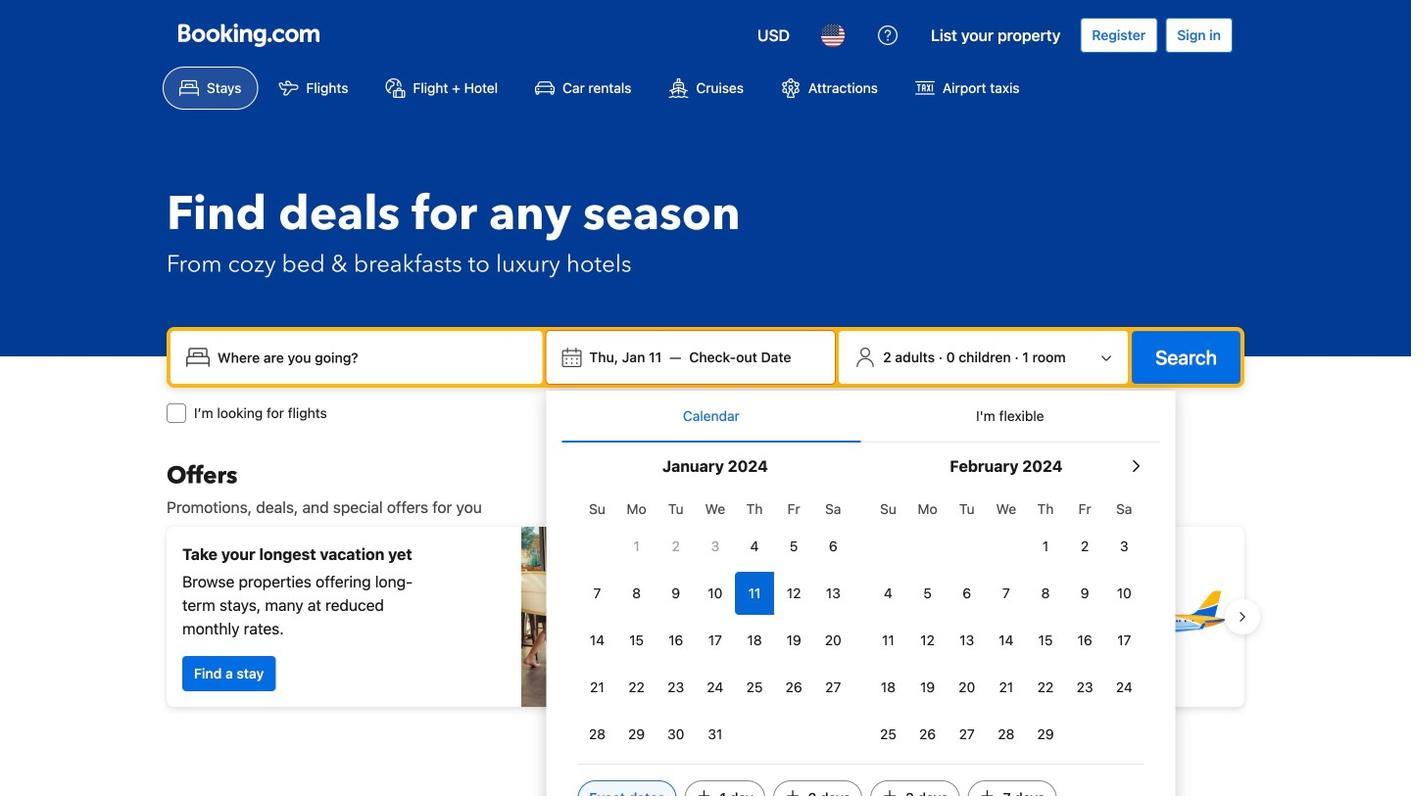 Task type: locate. For each thing, give the bounding box(es) containing it.
16 January 2024 checkbox
[[656, 619, 696, 663]]

12 January 2024 checkbox
[[774, 572, 814, 616]]

1 January 2024 checkbox
[[617, 525, 656, 569]]

17 February 2024 checkbox
[[1105, 619, 1144, 663]]

8 January 2024 checkbox
[[617, 572, 656, 616]]

9 January 2024 checkbox
[[656, 572, 696, 616]]

29 February 2024 checkbox
[[1026, 714, 1066, 757]]

29 January 2024 checkbox
[[617, 714, 656, 757]]

Where are you going? field
[[210, 340, 535, 375]]

1 horizontal spatial grid
[[869, 490, 1144, 757]]

19 February 2024 checkbox
[[908, 667, 947, 710]]

main content
[[151, 461, 1261, 797]]

24 February 2024 checkbox
[[1105, 667, 1144, 710]]

18 January 2024 checkbox
[[735, 619, 774, 663]]

26 February 2024 checkbox
[[908, 714, 947, 757]]

2 February 2024 checkbox
[[1066, 525, 1105, 569]]

0 horizontal spatial grid
[[578, 490, 853, 757]]

22 February 2024 checkbox
[[1026, 667, 1066, 710]]

18 February 2024 checkbox
[[869, 667, 908, 710]]

30 January 2024 checkbox
[[656, 714, 696, 757]]

23 January 2024 checkbox
[[656, 667, 696, 710]]

24 January 2024 checkbox
[[696, 667, 735, 710]]

13 February 2024 checkbox
[[947, 619, 987, 663]]

11 February 2024 checkbox
[[869, 619, 908, 663]]

12 February 2024 checkbox
[[908, 619, 947, 663]]

tab list
[[562, 391, 1160, 444]]

20 February 2024 checkbox
[[947, 667, 987, 710]]

25 February 2024 checkbox
[[869, 714, 908, 757]]

grid
[[578, 490, 853, 757], [869, 490, 1144, 757]]

13 January 2024 checkbox
[[814, 572, 853, 616]]

14 January 2024 checkbox
[[578, 619, 617, 663]]

9 February 2024 checkbox
[[1066, 572, 1105, 616]]

31 January 2024 checkbox
[[696, 714, 735, 757]]

take your longest vacation yet image
[[521, 527, 698, 708]]

23 February 2024 checkbox
[[1066, 667, 1105, 710]]

10 February 2024 checkbox
[[1105, 572, 1144, 616]]

cell
[[735, 569, 774, 616]]

progress bar
[[694, 723, 717, 731]]

region
[[151, 519, 1261, 716]]



Task type: describe. For each thing, give the bounding box(es) containing it.
25 January 2024 checkbox
[[735, 667, 774, 710]]

7 January 2024 checkbox
[[578, 572, 617, 616]]

3 February 2024 checkbox
[[1105, 525, 1144, 569]]

2 grid from the left
[[869, 490, 1144, 757]]

4 January 2024 checkbox
[[735, 525, 774, 569]]

1 February 2024 checkbox
[[1026, 525, 1066, 569]]

fly away to your dream vacation image
[[1092, 549, 1229, 686]]

6 January 2024 checkbox
[[814, 525, 853, 569]]

28 January 2024 checkbox
[[578, 714, 617, 757]]

27 February 2024 checkbox
[[947, 714, 987, 757]]

2 January 2024 checkbox
[[656, 525, 696, 569]]

21 February 2024 checkbox
[[987, 667, 1026, 710]]

15 February 2024 checkbox
[[1026, 619, 1066, 663]]

19 January 2024 checkbox
[[774, 619, 814, 663]]

10 January 2024 checkbox
[[696, 572, 735, 616]]

20 January 2024 checkbox
[[814, 619, 853, 663]]

6 February 2024 checkbox
[[947, 572, 987, 616]]

4 February 2024 checkbox
[[869, 572, 908, 616]]

21 January 2024 checkbox
[[578, 667, 617, 710]]

27 January 2024 checkbox
[[814, 667, 853, 710]]

1 grid from the left
[[578, 490, 853, 757]]

22 January 2024 checkbox
[[617, 667, 656, 710]]

14 February 2024 checkbox
[[987, 619, 1026, 663]]

7 February 2024 checkbox
[[987, 572, 1026, 616]]

booking.com image
[[178, 24, 320, 47]]

15 January 2024 checkbox
[[617, 619, 656, 663]]

11 January 2024 checkbox
[[735, 572, 774, 616]]

5 February 2024 checkbox
[[908, 572, 947, 616]]

8 February 2024 checkbox
[[1026, 572, 1066, 616]]

28 February 2024 checkbox
[[987, 714, 1026, 757]]

5 January 2024 checkbox
[[774, 525, 814, 569]]

26 January 2024 checkbox
[[774, 667, 814, 710]]

16 February 2024 checkbox
[[1066, 619, 1105, 663]]

17 January 2024 checkbox
[[696, 619, 735, 663]]

3 January 2024 checkbox
[[696, 525, 735, 569]]



Task type: vqa. For each thing, say whether or not it's contained in the screenshot.
I'm
no



